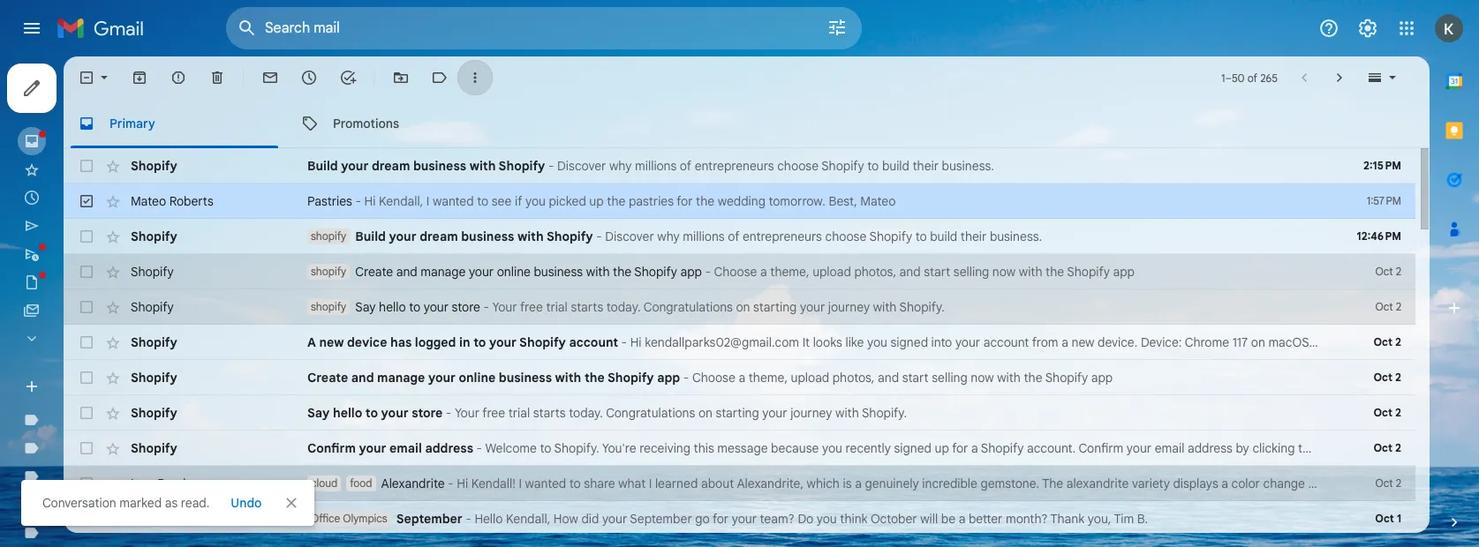 Task type: locate. For each thing, give the bounding box(es) containing it.
today.
[[607, 300, 641, 315], [569, 406, 603, 421]]

photos, up a new device has logged in to your shopify account - hi kendallparks02@gmail.com it looks like you signed into your account from a new device. device: chrome 117 on macos 10.15.7 location: united states
[[855, 264, 897, 280]]

shopify inside shopify build your dream business with shopify - discover why millions of entrepreneurs choose shopify to build their business. ﻿͏ ﻿͏ ﻿͏ ﻿͏ ﻿͏ ﻿͏ ﻿͏ ﻿͏ ﻿͏ ﻿͏ ﻿͏ ﻿͏ ﻿͏ ﻿͏ ﻿͏ ﻿͏ ﻿͏ ﻿͏ ﻿͏ ﻿͏ ﻿͏ ﻿͏ ﻿͏ ﻿͏ ﻿͏ ﻿͏ ﻿͏ ﻿͏ ﻿͏ ﻿͏ ﻿͏ ﻿͏ ﻿͏ ﻿͏ ﻿͏ ﻿͏ ﻿͏ ﻿͏ ﻿͏ ﻿͏ ﻿͏
[[311, 230, 347, 243]]

row down shopify build your dream business with shopify - discover why millions of entrepreneurs choose shopify to build their business. ﻿͏ ﻿͏ ﻿͏ ﻿͏ ﻿͏ ﻿͏ ﻿͏ ﻿͏ ﻿͏ ﻿͏ ﻿͏ ﻿͏ ﻿͏ ﻿͏ ﻿͏ ﻿͏ ﻿͏ ﻿͏ ﻿͏ ﻿͏ ﻿͏ ﻿͏ ﻿͏ ﻿͏ ﻿͏ ﻿͏ ﻿͏ ﻿͏ ﻿͏ ﻿͏ ﻿͏ ﻿͏ ﻿͏ ﻿͏ ﻿͏ ﻿͏ ﻿͏ ﻿͏ ﻿͏ ﻿͏ ﻿͏
[[64, 254, 1416, 290]]

0 horizontal spatial on
[[699, 406, 713, 421]]

shopify inside shopify say hello to your store - your free trial starts today. congratulations on starting your journey with shopify. ﻿͏ ﻿͏ ﻿͏ ﻿͏ ﻿͏ ﻿͏ ﻿͏ ﻿͏ ﻿͏ ﻿͏ ﻿͏ ﻿͏ ﻿͏ ﻿͏ ﻿͏ ﻿͏ ﻿͏ ﻿͏ ﻿͏ ﻿͏ ﻿͏ ﻿͏ ﻿͏ ﻿͏ ﻿͏ ﻿͏ ﻿͏ ﻿͏ ﻿͏ ﻿͏ ͏‌ ͏‌ ͏‌ ͏‌ ͏‌ ͏‌ ͏‌ ͏‌ ͏‌
[[311, 300, 347, 314]]

online
[[497, 264, 531, 280], [459, 370, 496, 386]]

10 row from the top
[[64, 466, 1480, 502]]

2 for 5th row from the bottom of the page
[[1396, 371, 1402, 384]]

olympics
[[343, 512, 388, 526]]

free
[[520, 300, 543, 315], [483, 406, 506, 421]]

1 vertical spatial starts
[[533, 406, 566, 421]]

main content containing primary
[[64, 57, 1480, 548]]

0 horizontal spatial choose
[[778, 158, 819, 174]]

about
[[701, 476, 734, 492]]

2 address from the left
[[1188, 441, 1233, 457]]

0 vertical spatial discover
[[558, 158, 606, 174]]

choose up tomorrow.
[[778, 158, 819, 174]]

1 horizontal spatial millions
[[683, 229, 725, 245]]

undo link
[[224, 488, 269, 520]]

0 horizontal spatial up
[[590, 193, 604, 209]]

see
[[492, 193, 512, 209]]

1 horizontal spatial say
[[355, 300, 376, 315]]

for up incredible
[[953, 441, 969, 457]]

0 horizontal spatial today.
[[569, 406, 603, 421]]

oct 2 up the effect) in the bottom of the page
[[1374, 442, 1402, 455]]

1 horizontal spatial your
[[493, 300, 517, 315]]

you right do
[[817, 512, 837, 527]]

1 email from the left
[[390, 441, 422, 457]]

0 horizontal spatial new
[[319, 335, 344, 351]]

why up pastries - hi kendall, i wanted to see if you picked up the pastries for the wedding tomorrow. best, mateo
[[610, 158, 632, 174]]

1 mateo from the left
[[131, 193, 166, 209]]

1 vertical spatial build
[[355, 229, 386, 245]]

clicking
[[1253, 441, 1296, 457]]

alexandrite,
[[737, 476, 804, 492]]

theme, down shopify build your dream business with shopify - discover why millions of entrepreneurs choose shopify to build their business. ﻿͏ ﻿͏ ﻿͏ ﻿͏ ﻿͏ ﻿͏ ﻿͏ ﻿͏ ﻿͏ ﻿͏ ﻿͏ ﻿͏ ﻿͏ ﻿͏ ﻿͏ ﻿͏ ﻿͏ ﻿͏ ﻿͏ ﻿͏ ﻿͏ ﻿͏ ﻿͏ ﻿͏ ﻿͏ ﻿͏ ﻿͏ ﻿͏ ﻿͏ ﻿͏ ﻿͏ ﻿͏ ﻿͏ ﻿͏ ﻿͏ ﻿͏ ﻿͏ ﻿͏ ﻿͏ ﻿͏ ﻿͏
[[771, 264, 810, 280]]

start
[[924, 264, 951, 280], [903, 370, 929, 386]]

0 vertical spatial why
[[610, 158, 632, 174]]

journey up like
[[829, 300, 870, 315]]

1 vertical spatial up
[[935, 441, 950, 457]]

1 horizontal spatial account
[[984, 335, 1030, 351]]

0 vertical spatial free
[[520, 300, 543, 315]]

1 vertical spatial online
[[459, 370, 496, 386]]

0 horizontal spatial their
[[913, 158, 939, 174]]

0 vertical spatial on
[[736, 300, 751, 315]]

11 row from the top
[[64, 502, 1416, 537]]

store up in
[[452, 300, 481, 315]]

2 shopify from the top
[[311, 265, 347, 278]]

oct
[[1376, 265, 1394, 278], [1376, 300, 1394, 314], [1374, 336, 1393, 349], [1374, 371, 1393, 384], [1374, 406, 1393, 420], [1374, 442, 1393, 455], [1376, 477, 1394, 490], [1376, 512, 1395, 526]]

and
[[396, 264, 418, 280], [900, 264, 921, 280], [351, 370, 374, 386], [878, 370, 900, 386]]

a
[[761, 264, 768, 280], [1062, 335, 1069, 351], [739, 370, 746, 386], [972, 441, 979, 457], [855, 476, 862, 492], [1222, 476, 1229, 492], [959, 512, 966, 527]]

promotions
[[333, 115, 399, 131]]

the
[[1043, 476, 1064, 492]]

1 vertical spatial for
[[953, 441, 969, 457]]

a up incredible
[[972, 441, 979, 457]]

store down logged
[[412, 406, 443, 421]]

1 vertical spatial hello
[[333, 406, 362, 421]]

1 vertical spatial hi
[[631, 335, 642, 351]]

say up device
[[355, 300, 376, 315]]

0 vertical spatial business.
[[942, 158, 995, 174]]

shopify for build your dream business with shopify
[[311, 230, 347, 243]]

6 row from the top
[[64, 325, 1480, 360]]

i left see
[[427, 193, 430, 209]]

1
[[1398, 512, 1402, 526]]

1 horizontal spatial september
[[630, 512, 692, 527]]

3 shopify from the top
[[311, 300, 347, 314]]

hello
[[379, 300, 406, 315], [333, 406, 362, 421]]

up right the picked in the left top of the page
[[590, 193, 604, 209]]

2:15 pm
[[1364, 159, 1402, 172]]

5 row from the top
[[64, 290, 1416, 325]]

wanted up 'how'
[[525, 476, 567, 492]]

5 2 from the top
[[1396, 406, 1402, 420]]

2 horizontal spatial hi
[[631, 335, 642, 351]]

1 vertical spatial photos,
[[833, 370, 875, 386]]

0 horizontal spatial i
[[427, 193, 430, 209]]

to
[[868, 158, 879, 174], [477, 193, 489, 209], [916, 229, 927, 245], [409, 300, 421, 315], [474, 335, 486, 351], [366, 406, 378, 421], [540, 441, 552, 457], [570, 476, 581, 492]]

0 vertical spatial create
[[355, 264, 393, 280]]

wanted for kendall!
[[525, 476, 567, 492]]

shopify say hello to your store - your free trial starts today. congratulations on starting your journey with shopify. ﻿͏ ﻿͏ ﻿͏ ﻿͏ ﻿͏ ﻿͏ ﻿͏ ﻿͏ ﻿͏ ﻿͏ ﻿͏ ﻿͏ ﻿͏ ﻿͏ ﻿͏ ﻿͏ ﻿͏ ﻿͏ ﻿͏ ﻿͏ ﻿͏ ﻿͏ ﻿͏ ﻿͏ ﻿͏ ﻿͏ ﻿͏ ﻿͏ ﻿͏ ﻿͏ ͏‌ ͏‌ ͏‌ ͏‌ ͏‌ ͏‌ ͏‌ ͏‌ ͏‌
[[311, 300, 1069, 315]]

row up shopify build your dream business with shopify - discover why millions of entrepreneurs choose shopify to build their business. ﻿͏ ﻿͏ ﻿͏ ﻿͏ ﻿͏ ﻿͏ ﻿͏ ﻿͏ ﻿͏ ﻿͏ ﻿͏ ﻿͏ ﻿͏ ﻿͏ ﻿͏ ﻿͏ ﻿͏ ﻿͏ ﻿͏ ﻿͏ ﻿͏ ﻿͏ ﻿͏ ﻿͏ ﻿͏ ﻿͏ ﻿͏ ﻿͏ ﻿͏ ﻿͏ ﻿͏ ﻿͏ ﻿͏ ﻿͏ ﻿͏ ﻿͏ ﻿͏ ﻿͏ ﻿͏ ﻿͏ ﻿͏
[[64, 184, 1416, 219]]

alert containing conversation marked as read.
[[21, 41, 1452, 527]]

0 vertical spatial now
[[993, 264, 1016, 280]]

theme,
[[771, 264, 810, 280], [749, 370, 788, 386]]

row up kendallparks02@gmail.com
[[64, 290, 1416, 325]]

2 up the effect) in the bottom of the page
[[1396, 442, 1402, 455]]

starting
[[754, 300, 797, 315], [716, 406, 760, 421]]

1 horizontal spatial tim
[[1115, 512, 1135, 527]]

1 horizontal spatial today.
[[607, 300, 641, 315]]

1 horizontal spatial of
[[728, 229, 740, 245]]

tomorrow.
[[769, 193, 826, 209]]

hello up has
[[379, 300, 406, 315]]

0 horizontal spatial tim
[[131, 512, 153, 527]]

1 vertical spatial store
[[412, 406, 443, 421]]

why down pastries
[[658, 229, 680, 245]]

1 horizontal spatial i
[[519, 476, 522, 492]]

new left device.
[[1072, 335, 1095, 351]]

0 vertical spatial trial
[[546, 300, 568, 315]]

navigation
[[0, 57, 212, 548]]

hello up food
[[333, 406, 362, 421]]

0 vertical spatial kendall,
[[379, 193, 423, 209]]

start up into
[[924, 264, 951, 280]]

shopify for say hello to your store
[[311, 300, 347, 314]]

labels image
[[431, 69, 449, 87]]

business up welcome
[[499, 370, 552, 386]]

9 row from the top
[[64, 431, 1480, 466]]

row
[[64, 148, 1416, 184], [64, 184, 1416, 219], [64, 219, 1416, 254], [64, 254, 1416, 290], [64, 290, 1416, 325], [64, 325, 1480, 360], [64, 360, 1416, 396], [64, 396, 1416, 431], [64, 431, 1480, 466], [64, 466, 1480, 502], [64, 502, 1416, 537]]

build your dream business with shopify - discover why millions of entrepreneurs choose shopify to build their business. ﻿͏ ﻿͏ ﻿͏ ﻿͏ ﻿͏ ﻿͏ ﻿͏ ﻿͏ ﻿͏ ﻿͏ ﻿͏ ﻿͏ ﻿͏ ﻿͏ ﻿͏ ﻿͏ ﻿͏ ﻿͏ ﻿͏ ﻿͏ ﻿͏ ﻿͏ ﻿͏ ﻿͏ ﻿͏ ﻿͏ ﻿͏ ﻿͏ ﻿͏ ﻿͏ ﻿͏ ﻿͏ ﻿͏ ﻿͏ ﻿͏ ﻿͏ ﻿͏ ﻿͏ ﻿͏ ﻿͏ ﻿͏
[[307, 158, 1125, 174]]

None checkbox
[[78, 157, 95, 175], [78, 228, 95, 246], [78, 299, 95, 316], [78, 334, 95, 352], [78, 440, 95, 458], [78, 511, 95, 528], [78, 157, 95, 175], [78, 228, 95, 246], [78, 299, 95, 316], [78, 334, 95, 352], [78, 440, 95, 458], [78, 511, 95, 528]]

cloud
[[311, 477, 338, 490]]

business
[[413, 158, 467, 174], [461, 229, 515, 245], [534, 264, 583, 280], [499, 370, 552, 386]]

0 horizontal spatial of
[[680, 158, 692, 174]]

because
[[771, 441, 819, 457]]

1 confirm from the left
[[307, 441, 356, 457]]

1 horizontal spatial for
[[713, 512, 729, 527]]

1 vertical spatial kendall,
[[506, 512, 551, 527]]

now
[[993, 264, 1016, 280], [971, 370, 995, 386]]

receiving
[[640, 441, 691, 457]]

upload
[[813, 264, 852, 280], [791, 370, 830, 386]]

row up message
[[64, 396, 1416, 431]]

address up alexandrite
[[425, 441, 474, 457]]

september
[[396, 512, 463, 527], [630, 512, 692, 527]]

0 vertical spatial entrepreneurs
[[695, 158, 774, 174]]

millions up pastries
[[635, 158, 677, 174]]

1 horizontal spatial why
[[658, 229, 680, 245]]

0 vertical spatial hi
[[364, 193, 376, 209]]

6 2 from the top
[[1396, 442, 1402, 455]]

0 vertical spatial of
[[680, 158, 692, 174]]

3 row from the top
[[64, 219, 1416, 254]]

new
[[319, 335, 344, 351], [1072, 335, 1095, 351]]

0 horizontal spatial address
[[425, 441, 474, 457]]

discover
[[558, 158, 606, 174], [605, 229, 654, 245]]

device.
[[1098, 335, 1138, 351]]

the down pastries - hi kendall, i wanted to see if you picked up the pastries for the wedding tomorrow. best, mateo
[[613, 264, 632, 280]]

september down alexandrite
[[396, 512, 463, 527]]

0 horizontal spatial say
[[307, 406, 330, 421]]

create down a
[[307, 370, 348, 386]]

on
[[736, 300, 751, 315], [1252, 335, 1266, 351], [699, 406, 713, 421]]

mateo
[[131, 193, 166, 209], [861, 193, 896, 209]]

you
[[526, 193, 546, 209], [868, 335, 888, 351], [823, 441, 843, 457], [817, 512, 837, 527]]

1 vertical spatial shopify.
[[862, 406, 908, 421]]

address left the by
[[1188, 441, 1233, 457]]

tab list up build your dream business with shopify - discover why millions of entrepreneurs choose shopify to build their business. ﻿͏ ﻿͏ ﻿͏ ﻿͏ ﻿͏ ﻿͏ ﻿͏ ﻿͏ ﻿͏ ﻿͏ ﻿͏ ﻿͏ ﻿͏ ﻿͏ ﻿͏ ﻿͏ ﻿͏ ﻿͏ ﻿͏ ﻿͏ ﻿͏ ﻿͏ ﻿͏ ﻿͏ ﻿͏ ﻿͏ ﻿͏ ﻿͏ ﻿͏ ﻿͏ ﻿͏ ﻿͏ ﻿͏ ﻿͏ ﻿͏ ﻿͏ ﻿͏ ﻿͏ ﻿͏ ﻿͏ ﻿͏
[[64, 99, 1430, 148]]

dream
[[372, 158, 410, 174], [420, 229, 458, 245]]

1 horizontal spatial mateo
[[861, 193, 896, 209]]

shopify inside "shopify create and manage your online business with the shopify app - choose a theme, upload photos, and start selling now with the shopify app ͏‌ ͏‌ ͏‌ ͏‌ ͏‌ ͏‌ ͏‌ ͏‌ ͏‌ ͏‌ ͏‌ ͏‌ ͏‌ ͏‌ ͏‌ ͏‌ ͏‌ ͏‌ ͏‌ ͏‌ ͏‌ ͏‌ ͏‌ ͏‌ ͏‌ ͏‌ ͏‌ ͏‌ ͏‌ ͏‌ ͏‌ ͏‌ ͏‌ ͏‌ ͏‌ ͏‌ ͏‌ ͏‌ ͏‌ ͏‌ ͏‌ ͏‌"
[[311, 265, 347, 278]]

start down a new device has logged in to your shopify account - hi kendallparks02@gmail.com it looks like you signed into your account from a new device. device: chrome 117 on macos 10.15.7 location: united states
[[903, 370, 929, 386]]

food
[[350, 477, 372, 490]]

1 vertical spatial free
[[483, 406, 506, 421]]

2 up location:
[[1397, 300, 1402, 314]]

1 september from the left
[[396, 512, 463, 527]]

for right go
[[713, 512, 729, 527]]

hi down shopify say hello to your store - your free trial starts today. congratulations on starting your journey with shopify. ﻿͏ ﻿͏ ﻿͏ ﻿͏ ﻿͏ ﻿͏ ﻿͏ ﻿͏ ﻿͏ ﻿͏ ﻿͏ ﻿͏ ﻿͏ ﻿͏ ﻿͏ ﻿͏ ﻿͏ ﻿͏ ﻿͏ ﻿͏ ﻿͏ ﻿͏ ﻿͏ ﻿͏ ﻿͏ ﻿͏ ﻿͏ ﻿͏ ﻿͏ ﻿͏ ͏‌ ͏‌ ͏‌ ͏‌ ͏‌ ͏‌ ͏‌ ͏‌ ͏‌
[[631, 335, 642, 351]]

7 2 from the top
[[1397, 477, 1402, 490]]

create up device
[[355, 264, 393, 280]]

0 vertical spatial dream
[[372, 158, 410, 174]]

1 horizontal spatial new
[[1072, 335, 1095, 351]]

build
[[883, 158, 910, 174], [930, 229, 958, 245]]

1 horizontal spatial wanted
[[525, 476, 567, 492]]

Search mail text field
[[265, 19, 777, 37]]

i
[[427, 193, 430, 209], [519, 476, 522, 492], [649, 476, 652, 492]]

kendall, left 'how'
[[506, 512, 551, 527]]

2 2 from the top
[[1397, 300, 1402, 314]]

as
[[165, 496, 178, 512]]

2 vertical spatial on
[[699, 406, 713, 421]]

main content
[[64, 57, 1480, 548]]

2 horizontal spatial on
[[1252, 335, 1266, 351]]

0 vertical spatial photos,
[[855, 264, 897, 280]]

mark as unread image
[[262, 69, 279, 87]]

september down learned
[[630, 512, 692, 527]]

app
[[681, 264, 702, 280], [1114, 264, 1135, 280], [658, 370, 681, 386], [1092, 370, 1113, 386]]

and up has
[[396, 264, 418, 280]]

shopify create and manage your online business with the shopify app - choose a theme, upload photos, and start selling now with the shopify app ͏‌ ͏‌ ͏‌ ͏‌ ͏‌ ͏‌ ͏‌ ͏‌ ͏‌ ͏‌ ͏‌ ͏‌ ͏‌ ͏‌ ͏‌ ͏‌ ͏‌ ͏‌ ͏‌ ͏‌ ͏‌ ͏‌ ͏‌ ͏‌ ͏‌ ͏‌ ͏‌ ͏‌ ͏‌ ͏‌ ͏‌ ͏‌ ͏‌ ͏‌ ͏‌ ͏‌ ͏‌ ͏‌ ͏‌ ͏‌ ͏‌ ͏‌
[[311, 264, 1268, 280]]

hi right pastries on the top of page
[[364, 193, 376, 209]]

0 horizontal spatial millions
[[635, 158, 677, 174]]

discover down pastries
[[605, 229, 654, 245]]

online down in
[[459, 370, 496, 386]]

row up alexandrite,
[[64, 431, 1480, 466]]

hi
[[364, 193, 376, 209], [631, 335, 642, 351], [457, 476, 468, 492]]

1 horizontal spatial build
[[930, 229, 958, 245]]

1 vertical spatial signed
[[895, 441, 932, 457]]

None checkbox
[[78, 69, 95, 87], [78, 193, 95, 210], [78, 263, 95, 281], [78, 369, 95, 387], [78, 405, 95, 422], [78, 475, 95, 493], [78, 69, 95, 87], [78, 193, 95, 210], [78, 263, 95, 281], [78, 369, 95, 387], [78, 405, 95, 422], [78, 475, 95, 493]]

1 vertical spatial wanted
[[525, 476, 567, 492]]

on up this
[[699, 406, 713, 421]]

on right 117
[[1252, 335, 1266, 351]]

tim left as
[[131, 512, 153, 527]]

oct 2 up below.
[[1374, 406, 1402, 420]]

1 horizontal spatial kendall,
[[506, 512, 551, 527]]

roberts
[[169, 193, 214, 209]]

alert
[[21, 41, 1452, 527]]

1 new from the left
[[319, 335, 344, 351]]

oct 2 down 12:46 pm at the right
[[1376, 265, 1402, 278]]

conversation marked as read.
[[42, 496, 210, 512]]

i right kendall!
[[519, 476, 522, 492]]

will
[[921, 512, 938, 527]]

shopify. up confirm your email address - welcome to shopify. you're receiving this message because you recently signed up for a shopify account. confirm your email address by clicking the button below. this step adds
[[862, 406, 908, 421]]

0 vertical spatial store
[[452, 300, 481, 315]]

3 2 from the top
[[1396, 336, 1402, 349]]

confirm
[[307, 441, 356, 457], [1079, 441, 1124, 457]]

manage down has
[[377, 370, 425, 386]]

0 vertical spatial online
[[497, 264, 531, 280]]

build
[[307, 158, 338, 174], [355, 229, 386, 245]]

0 vertical spatial your
[[493, 300, 517, 315]]

1 horizontal spatial dream
[[420, 229, 458, 245]]

1 horizontal spatial address
[[1188, 441, 1233, 457]]

row up wedding
[[64, 148, 1416, 184]]

account.
[[1028, 441, 1076, 457]]

2 september from the left
[[630, 512, 692, 527]]

report spam image
[[170, 69, 187, 87]]

choose
[[778, 158, 819, 174], [826, 229, 867, 245]]

looks
[[813, 335, 843, 351]]

2 row from the top
[[64, 184, 1416, 219]]

8 row from the top
[[64, 396, 1416, 431]]

by
[[1236, 441, 1250, 457]]

shopify
[[131, 158, 177, 174], [499, 158, 545, 174], [822, 158, 865, 174], [131, 229, 177, 245], [547, 229, 593, 245], [870, 229, 913, 245], [131, 264, 174, 280], [635, 264, 678, 280], [1068, 264, 1110, 280], [131, 300, 174, 315], [131, 335, 177, 351], [520, 335, 566, 351], [131, 370, 177, 386], [608, 370, 654, 386], [1046, 370, 1089, 386], [131, 406, 177, 421], [131, 441, 177, 457], [981, 441, 1024, 457]]

alexandrite
[[381, 476, 445, 492]]

a down shopify build your dream business with shopify - discover why millions of entrepreneurs choose shopify to build their business. ﻿͏ ﻿͏ ﻿͏ ﻿͏ ﻿͏ ﻿͏ ﻿͏ ﻿͏ ﻿͏ ﻿͏ ﻿͏ ﻿͏ ﻿͏ ﻿͏ ﻿͏ ﻿͏ ﻿͏ ﻿͏ ﻿͏ ﻿͏ ﻿͏ ﻿͏ ﻿͏ ﻿͏ ﻿͏ ﻿͏ ﻿͏ ﻿͏ ﻿͏ ﻿͏ ﻿͏ ﻿͏ ﻿͏ ﻿͏ ﻿͏ ﻿͏ ﻿͏ ﻿͏ ﻿͏ ﻿͏ ﻿͏
[[761, 264, 768, 280]]

row up the create and manage your online business with the shopify app - choose a theme, upload photos, and start selling now with the shopify app ͏‌ ͏‌ ͏‌ ͏‌ ͏‌ ͏‌ ͏‌ ͏‌ ͏‌ ͏‌ ͏‌ ͏‌ ͏‌ ͏‌ ͏‌ ͏‌ ͏‌ ͏‌ ͏‌ ͏‌ ͏‌ ͏‌ ͏‌ ͏‌ ͏‌ ͏‌ ͏‌ ͏‌ ͏‌ ͏‌ ͏‌ ͏‌ ͏‌ ͏‌ ͏‌ ͏‌ ͏‌ ͏‌ ͏‌ ͏‌ ͏‌ ͏‌ on the bottom
[[64, 325, 1480, 360]]

mateo left roberts
[[131, 193, 166, 209]]

kendall,
[[379, 193, 423, 209], [506, 512, 551, 527]]

signed up 'alexandrite - hi kendall! i wanted to share what i learned about alexandrite, which is a genuinely incredible gemstone. the alexandrite variety displays a color change (alexandrite effect) dependent'
[[895, 441, 932, 457]]

choose down kendallparks02@gmail.com
[[693, 370, 736, 386]]

manage up logged
[[421, 264, 466, 280]]

choose down shopify build your dream business with shopify - discover why millions of entrepreneurs choose shopify to build their business. ﻿͏ ﻿͏ ﻿͏ ﻿͏ ﻿͏ ﻿͏ ﻿͏ ﻿͏ ﻿͏ ﻿͏ ﻿͏ ﻿͏ ﻿͏ ﻿͏ ﻿͏ ﻿͏ ﻿͏ ﻿͏ ﻿͏ ﻿͏ ﻿͏ ﻿͏ ﻿͏ ﻿͏ ﻿͏ ﻿͏ ﻿͏ ﻿͏ ﻿͏ ﻿͏ ﻿͏ ﻿͏ ﻿͏ ﻿͏ ﻿͏ ﻿͏ ﻿͏ ﻿͏ ﻿͏ ﻿͏ ﻿͏
[[714, 264, 758, 280]]

your
[[493, 300, 517, 315], [455, 406, 480, 421]]

starting up message
[[716, 406, 760, 421]]

congratulations up receiving
[[606, 406, 696, 421]]

﻿͏
[[998, 158, 998, 174], [1001, 158, 1001, 174], [1004, 158, 1004, 174], [1007, 158, 1007, 174], [1011, 158, 1011, 174], [1014, 158, 1014, 174], [1017, 158, 1017, 174], [1020, 158, 1020, 174], [1023, 158, 1023, 174], [1026, 158, 1026, 174], [1030, 158, 1030, 174], [1033, 158, 1033, 174], [1036, 158, 1036, 174], [1039, 158, 1039, 174], [1042, 158, 1042, 174], [1045, 158, 1045, 174], [1049, 158, 1049, 174], [1052, 158, 1052, 174], [1055, 158, 1055, 174], [1058, 158, 1058, 174], [1061, 158, 1061, 174], [1064, 158, 1064, 174], [1068, 158, 1068, 174], [1071, 158, 1071, 174], [1074, 158, 1074, 174], [1077, 158, 1077, 174], [1080, 158, 1080, 174], [1083, 158, 1083, 174], [1087, 158, 1087, 174], [1090, 158, 1090, 174], [1093, 158, 1093, 174], [1096, 158, 1096, 174], [1099, 158, 1099, 174], [1102, 158, 1102, 174], [1106, 158, 1106, 174], [1109, 158, 1109, 174], [1112, 158, 1112, 174], [1115, 158, 1115, 174], [1118, 158, 1118, 174], [1121, 158, 1121, 174], [1125, 158, 1125, 174], [1046, 229, 1046, 245], [1049, 229, 1049, 245], [1052, 229, 1052, 245], [1055, 229, 1055, 245], [1059, 229, 1059, 245], [1062, 229, 1062, 245], [1065, 229, 1065, 245], [1068, 229, 1068, 245], [1071, 229, 1071, 245], [1074, 229, 1074, 245], [1078, 229, 1078, 245], [1081, 229, 1081, 245], [1084, 229, 1084, 245], [1087, 229, 1087, 245], [1090, 229, 1090, 245], [1093, 229, 1093, 245], [1097, 229, 1097, 245], [1100, 229, 1100, 245], [1103, 229, 1103, 245], [1106, 229, 1106, 245], [1109, 229, 1109, 245], [1112, 229, 1112, 245], [1116, 229, 1116, 245], [1119, 229, 1119, 245], [1122, 229, 1122, 245], [1125, 229, 1125, 245], [1128, 229, 1128, 245], [1131, 229, 1131, 245], [1135, 229, 1135, 245], [1138, 229, 1138, 245], [1141, 229, 1141, 245], [1144, 229, 1144, 245], [1147, 229, 1147, 245], [1150, 229, 1150, 245], [1154, 229, 1154, 245], [1157, 229, 1157, 245], [1160, 229, 1160, 245], [1163, 229, 1163, 245], [1166, 229, 1166, 245], [1169, 229, 1169, 245], [1173, 229, 1173, 245], [948, 300, 948, 315], [952, 300, 952, 315], [955, 300, 955, 315], [958, 300, 958, 315], [961, 300, 961, 315], [964, 300, 964, 315], [967, 300, 967, 315], [971, 300, 971, 315], [974, 300, 974, 315], [977, 300, 977, 315], [980, 300, 980, 315], [983, 300, 983, 315], [986, 300, 986, 315], [989, 300, 990, 315], [993, 300, 993, 315], [996, 300, 996, 315], [999, 300, 999, 315], [1002, 300, 1002, 315], [1005, 300, 1005, 315], [1009, 300, 1009, 315], [1012, 300, 1012, 315], [1015, 300, 1015, 315], [1018, 300, 1018, 315], [1021, 300, 1021, 315], [1024, 300, 1024, 315], [1028, 300, 1028, 315], [1031, 300, 1031, 315], [1034, 300, 1034, 315], [1037, 300, 1037, 315], [1040, 300, 1040, 315], [911, 406, 911, 421], [914, 406, 914, 421], [917, 406, 917, 421], [920, 406, 920, 421], [923, 406, 923, 421], [926, 406, 927, 421], [930, 406, 930, 421], [933, 406, 933, 421], [936, 406, 936, 421], [939, 406, 939, 421], [942, 406, 942, 421], [945, 406, 946, 421], [949, 406, 949, 421], [952, 406, 952, 421], [955, 406, 955, 421], [958, 406, 958, 421], [961, 406, 961, 421], [964, 406, 965, 421], [968, 406, 968, 421], [971, 406, 971, 421], [974, 406, 974, 421], [977, 406, 977, 421], [980, 406, 980, 421], [983, 406, 984, 421], [987, 406, 987, 421], [990, 406, 990, 421], [993, 406, 993, 421], [996, 406, 996, 421], [999, 406, 999, 421], [1002, 406, 1003, 421], [1006, 406, 1006, 421], [1009, 406, 1009, 421], [1012, 406, 1012, 421], [1015, 406, 1015, 421], [1018, 406, 1018, 421], [1021, 406, 1022, 421], [1025, 406, 1025, 421], [1028, 406, 1028, 421], [1031, 406, 1031, 421]]

2 up the 'this'
[[1396, 406, 1402, 420]]

0 horizontal spatial create
[[307, 370, 348, 386]]

choose
[[714, 264, 758, 280], [693, 370, 736, 386]]

i for kendall!
[[519, 476, 522, 492]]

be
[[942, 512, 956, 527]]

1 vertical spatial selling
[[932, 370, 968, 386]]

oct down location:
[[1374, 371, 1393, 384]]

1 shopify from the top
[[311, 230, 347, 243]]

4 2 from the top
[[1396, 371, 1402, 384]]

oct down 12:46 pm at the right
[[1376, 265, 1394, 278]]

tim left b.
[[1115, 512, 1135, 527]]

starting down "shopify create and manage your online business with the shopify app - choose a theme, upload photos, and start selling now with the shopify app ͏‌ ͏‌ ͏‌ ͏‌ ͏‌ ͏‌ ͏‌ ͏‌ ͏‌ ͏‌ ͏‌ ͏‌ ͏‌ ͏‌ ͏‌ ͏‌ ͏‌ ͏‌ ͏‌ ͏‌ ͏‌ ͏‌ ͏‌ ͏‌ ͏‌ ͏‌ ͏‌ ͏‌ ͏‌ ͏‌ ͏‌ ͏‌ ͏‌ ͏‌ ͏‌ ͏‌ ͏‌ ͏‌ ͏‌ ͏‌ ͏‌ ͏‌"
[[754, 300, 797, 315]]

row containing mateo roberts
[[64, 184, 1416, 219]]

1 horizontal spatial create
[[355, 264, 393, 280]]

2 for eighth row from the bottom of the page
[[1397, 265, 1402, 278]]

promotions tab
[[287, 99, 510, 148]]

2 account from the left
[[984, 335, 1030, 351]]

business down promotions tab
[[413, 158, 467, 174]]

primary tab
[[64, 99, 285, 148]]

a
[[307, 335, 316, 351]]

shopify. up into
[[900, 300, 945, 315]]

wedding
[[718, 193, 766, 209]]

row down kendallparks02@gmail.com
[[64, 360, 1416, 396]]

1 horizontal spatial store
[[452, 300, 481, 315]]

conversation
[[42, 496, 116, 512]]

recently
[[846, 441, 891, 457]]

2
[[1397, 265, 1402, 278], [1397, 300, 1402, 314], [1396, 336, 1402, 349], [1396, 371, 1402, 384], [1396, 406, 1402, 420], [1396, 442, 1402, 455], [1397, 477, 1402, 490]]

0 horizontal spatial wanted
[[433, 193, 474, 209]]

1 vertical spatial their
[[961, 229, 987, 245]]

learned
[[656, 476, 698, 492]]

0 vertical spatial starting
[[754, 300, 797, 315]]

up
[[590, 193, 604, 209], [935, 441, 950, 457]]

hi for kendall,
[[364, 193, 376, 209]]

online down if
[[497, 264, 531, 280]]

i for kendall,
[[427, 193, 430, 209]]

row up team?
[[64, 466, 1480, 502]]

2 for sixth row
[[1396, 336, 1402, 349]]

say up cloud
[[307, 406, 330, 421]]

tab list
[[1430, 57, 1480, 484], [64, 99, 1430, 148]]

search mail image
[[231, 12, 263, 44]]

1 vertical spatial of
[[728, 229, 740, 245]]

delete image
[[209, 69, 226, 87]]

wanted for kendall,
[[433, 193, 474, 209]]

2 vertical spatial shopify
[[311, 300, 347, 314]]

shopify
[[311, 230, 347, 243], [311, 265, 347, 278], [311, 300, 347, 314]]

shopify for create and manage your online business with the shopify app
[[311, 265, 347, 278]]

you right like
[[868, 335, 888, 351]]

signed left into
[[891, 335, 929, 351]]

did
[[582, 512, 599, 527]]

None search field
[[226, 7, 862, 49]]

kendall, right pastries on the top of page
[[379, 193, 423, 209]]

1 2 from the top
[[1397, 265, 1402, 278]]

0 horizontal spatial free
[[483, 406, 506, 421]]

2 left united
[[1396, 336, 1402, 349]]

mateo right best,
[[861, 193, 896, 209]]

0 vertical spatial choose
[[714, 264, 758, 280]]

0 horizontal spatial hi
[[364, 193, 376, 209]]

hi left kendall!
[[457, 476, 468, 492]]



Task type: vqa. For each thing, say whether or not it's contained in the screenshot.
the bottom Discover
yes



Task type: describe. For each thing, give the bounding box(es) containing it.
oct 2 down location:
[[1374, 371, 1402, 384]]

oct left united
[[1374, 336, 1393, 349]]

1 vertical spatial manage
[[377, 370, 425, 386]]

a new device has logged in to your shopify account - hi kendallparks02@gmail.com it looks like you signed into your account from a new device. device: chrome 117 on macos 10.15.7 location: united states
[[307, 335, 1480, 351]]

app up shopify say hello to your store - your free trial starts today. congratulations on starting your journey with shopify. ﻿͏ ﻿͏ ﻿͏ ﻿͏ ﻿͏ ﻿͏ ﻿͏ ﻿͏ ﻿͏ ﻿͏ ﻿͏ ﻿͏ ﻿͏ ﻿͏ ﻿͏ ﻿͏ ﻿͏ ﻿͏ ﻿͏ ﻿͏ ﻿͏ ﻿͏ ﻿͏ ﻿͏ ﻿͏ ﻿͏ ﻿͏ ﻿͏ ﻿͏ ﻿͏ ͏‌ ͏‌ ͏‌ ͏‌ ͏‌ ͏‌ ͏‌ ͏‌ ͏‌
[[681, 264, 702, 280]]

undo
[[231, 496, 262, 512]]

main menu image
[[21, 18, 42, 39]]

and down a new device has logged in to your shopify account - hi kendallparks02@gmail.com it looks like you signed into your account from a new device. device: chrome 117 on macos 10.15.7 location: united states
[[878, 370, 900, 386]]

genuinely
[[865, 476, 920, 492]]

gemstone.
[[981, 476, 1040, 492]]

2 for row containing ican read
[[1397, 477, 1402, 490]]

0 vertical spatial shopify.
[[900, 300, 945, 315]]

2 new from the left
[[1072, 335, 1095, 351]]

chrome
[[1185, 335, 1230, 351]]

pastries
[[629, 193, 674, 209]]

2 for third row from the bottom of the page
[[1396, 442, 1402, 455]]

in
[[459, 335, 471, 351]]

do
[[798, 512, 814, 527]]

1 vertical spatial today.
[[569, 406, 603, 421]]

0 vertical spatial build
[[883, 158, 910, 174]]

1 vertical spatial business.
[[990, 229, 1043, 245]]

0 vertical spatial for
[[677, 193, 693, 209]]

oct 2 up location:
[[1376, 300, 1402, 314]]

1 horizontal spatial on
[[736, 300, 751, 315]]

row containing tim burton
[[64, 502, 1416, 537]]

the left pastries
[[607, 193, 626, 209]]

1 vertical spatial entrepreneurs
[[743, 229, 822, 245]]

1 horizontal spatial hello
[[379, 300, 406, 315]]

snooze image
[[300, 69, 318, 87]]

toggle split pane mode image
[[1367, 69, 1384, 87]]

device
[[347, 335, 387, 351]]

117
[[1233, 335, 1249, 351]]

go
[[696, 512, 710, 527]]

7 row from the top
[[64, 360, 1416, 396]]

0 vertical spatial signed
[[891, 335, 929, 351]]

this
[[694, 441, 715, 457]]

2 vertical spatial for
[[713, 512, 729, 527]]

the left wedding
[[696, 193, 715, 209]]

1 vertical spatial starting
[[716, 406, 760, 421]]

oct down below.
[[1376, 477, 1394, 490]]

if
[[515, 193, 523, 209]]

business down the picked in the left top of the page
[[534, 264, 583, 280]]

0 vertical spatial journey
[[829, 300, 870, 315]]

0 vertical spatial manage
[[421, 264, 466, 280]]

burton
[[156, 512, 197, 527]]

1 vertical spatial on
[[1252, 335, 1266, 351]]

kendallparks02@gmail.com
[[645, 335, 800, 351]]

from
[[1032, 335, 1059, 351]]

1 vertical spatial discover
[[605, 229, 654, 245]]

2 confirm from the left
[[1079, 441, 1124, 457]]

you left recently
[[823, 441, 843, 457]]

ican read
[[131, 476, 186, 492]]

0 horizontal spatial hello
[[333, 406, 362, 421]]

and down device
[[351, 370, 374, 386]]

1 horizontal spatial online
[[497, 264, 531, 280]]

oct left the 'this'
[[1374, 442, 1393, 455]]

2 horizontal spatial i
[[649, 476, 652, 492]]

a down kendallparks02@gmail.com
[[739, 370, 746, 386]]

location:
[[1353, 335, 1405, 351]]

the up the you're
[[585, 370, 605, 386]]

1 row from the top
[[64, 148, 1416, 184]]

older image
[[1331, 69, 1349, 87]]

1 vertical spatial create
[[307, 370, 348, 386]]

1 vertical spatial now
[[971, 370, 995, 386]]

this
[[1399, 441, 1422, 457]]

message
[[718, 441, 768, 457]]

you right if
[[526, 193, 546, 209]]

oct left "1"
[[1376, 512, 1395, 526]]

oct up location:
[[1376, 300, 1394, 314]]

say hello to your store - your free trial starts today. congratulations on starting your journey with shopify. ﻿͏ ﻿͏ ﻿͏ ﻿͏ ﻿͏ ﻿͏ ﻿͏ ﻿͏ ﻿͏ ﻿͏ ﻿͏ ﻿͏ ﻿͏ ﻿͏ ﻿͏ ﻿͏ ﻿͏ ﻿͏ ﻿͏ ﻿͏ ﻿͏ ﻿͏ ﻿͏ ﻿͏ ﻿͏ ﻿͏ ﻿͏ ﻿͏ ﻿͏ ﻿͏ ﻿͏ ﻿͏ ﻿͏ ﻿͏ ﻿͏ ﻿͏ ﻿͏ ﻿͏ ﻿͏
[[307, 406, 1031, 421]]

0 vertical spatial choose
[[778, 158, 819, 174]]

1 horizontal spatial choose
[[826, 229, 867, 245]]

which
[[807, 476, 840, 492]]

1 vertical spatial theme,
[[749, 370, 788, 386]]

move to image
[[392, 69, 410, 87]]

12:46 pm
[[1358, 230, 1402, 243]]

1 vertical spatial start
[[903, 370, 929, 386]]

alexandrite - hi kendall! i wanted to share what i learned about alexandrite, which is a genuinely incredible gemstone. the alexandrite variety displays a color change (alexandrite effect) dependent
[[381, 476, 1480, 492]]

ican
[[131, 476, 154, 492]]

confirm your email address - welcome to shopify. you're receiving this message because you recently signed up for a shopify account. confirm your email address by clicking the button below. this step adds
[[307, 441, 1480, 457]]

read
[[158, 476, 186, 492]]

a right from
[[1062, 335, 1069, 351]]

2 mateo from the left
[[861, 193, 896, 209]]

like
[[846, 335, 864, 351]]

0 vertical spatial start
[[924, 264, 951, 280]]

0 vertical spatial today.
[[607, 300, 641, 315]]

button
[[1321, 441, 1357, 457]]

advanced search options image
[[820, 10, 855, 45]]

0 horizontal spatial dream
[[372, 158, 410, 174]]

1 address from the left
[[425, 441, 474, 457]]

a right is
[[855, 476, 862, 492]]

better
[[969, 512, 1003, 527]]

variety
[[1133, 476, 1171, 492]]

adds
[[1453, 441, 1480, 457]]

0 horizontal spatial build
[[307, 158, 338, 174]]

0 horizontal spatial your
[[455, 406, 480, 421]]

app down device.
[[1092, 370, 1113, 386]]

oct 2 left united
[[1374, 336, 1402, 349]]

business down see
[[461, 229, 515, 245]]

a left color
[[1222, 476, 1229, 492]]

1 vertical spatial choose
[[693, 370, 736, 386]]

a right be
[[959, 512, 966, 527]]

office olympics september - hello kendall, how did your september go for your team? do you think october will be a better month? thank you, tim b.
[[311, 512, 1149, 527]]

how
[[554, 512, 579, 527]]

primary
[[110, 115, 155, 131]]

gmail image
[[57, 11, 153, 46]]

10.15.7
[[1313, 335, 1350, 351]]

0 horizontal spatial why
[[610, 158, 632, 174]]

archive image
[[131, 69, 148, 87]]

device:
[[1141, 335, 1182, 351]]

add to tasks image
[[339, 69, 357, 87]]

app up device.
[[1114, 264, 1135, 280]]

row containing ican read
[[64, 466, 1480, 502]]

0 horizontal spatial store
[[412, 406, 443, 421]]

b.
[[1138, 512, 1149, 527]]

oct up below.
[[1374, 406, 1393, 420]]

below.
[[1360, 441, 1397, 457]]

1 vertical spatial millions
[[683, 229, 725, 245]]

(alexandrite
[[1309, 476, 1376, 492]]

and up a new device has logged in to your shopify account - hi kendallparks02@gmail.com it looks like you signed into your account from a new device. device: chrome 117 on macos 10.15.7 location: united states
[[900, 264, 921, 280]]

best,
[[829, 193, 858, 209]]

incredible
[[923, 476, 978, 492]]

picked
[[549, 193, 586, 209]]

oct 1
[[1376, 512, 1402, 526]]

1 vertical spatial upload
[[791, 370, 830, 386]]

2 vertical spatial shopify.
[[554, 441, 600, 457]]

is
[[843, 476, 852, 492]]

united
[[1408, 335, 1445, 351]]

2 for seventh row from the bottom of the page
[[1397, 300, 1402, 314]]

0 horizontal spatial trial
[[509, 406, 530, 421]]

0 horizontal spatial starts
[[533, 406, 566, 421]]

0 vertical spatial theme,
[[771, 264, 810, 280]]

0 vertical spatial up
[[590, 193, 604, 209]]

oct 2 up oct 1
[[1376, 477, 1402, 490]]

marked
[[119, 496, 162, 512]]

month?
[[1006, 512, 1048, 527]]

0 vertical spatial upload
[[813, 264, 852, 280]]

create and manage your online business with the shopify app - choose a theme, upload photos, and start selling now with the shopify app ͏‌ ͏‌ ͏‌ ͏‌ ͏‌ ͏‌ ͏‌ ͏‌ ͏‌ ͏‌ ͏‌ ͏‌ ͏‌ ͏‌ ͏‌ ͏‌ ͏‌ ͏‌ ͏‌ ͏‌ ͏‌ ͏‌ ͏‌ ͏‌ ͏‌ ͏‌ ͏‌ ͏‌ ͏‌ ͏‌ ͏‌ ͏‌ ͏‌ ͏‌ ͏‌ ͏‌ ͏‌ ͏‌ ͏‌ ͏‌ ͏‌ ͏‌
[[307, 370, 1246, 386]]

the down from
[[1024, 370, 1043, 386]]

1 vertical spatial journey
[[791, 406, 833, 421]]

read.
[[181, 496, 210, 512]]

app up the say hello to your store - your free trial starts today. congratulations on starting your journey with shopify. ﻿͏ ﻿͏ ﻿͏ ﻿͏ ﻿͏ ﻿͏ ﻿͏ ﻿͏ ﻿͏ ﻿͏ ﻿͏ ﻿͏ ﻿͏ ﻿͏ ﻿͏ ﻿͏ ﻿͏ ﻿͏ ﻿͏ ﻿͏ ﻿͏ ﻿͏ ﻿͏ ﻿͏ ﻿͏ ﻿͏ ﻿͏ ﻿͏ ﻿͏ ﻿͏ ﻿͏ ﻿͏ ﻿͏ ﻿͏ ﻿͏ ﻿͏ ﻿͏ ﻿͏ ﻿͏
[[658, 370, 681, 386]]

think
[[840, 512, 868, 527]]

1 vertical spatial say
[[307, 406, 330, 421]]

0 vertical spatial millions
[[635, 158, 677, 174]]

tab list containing primary
[[64, 99, 1430, 148]]

into
[[932, 335, 953, 351]]

shopify build your dream business with shopify - discover why millions of entrepreneurs choose shopify to build their business. ﻿͏ ﻿͏ ﻿͏ ﻿͏ ﻿͏ ﻿͏ ﻿͏ ﻿͏ ﻿͏ ﻿͏ ﻿͏ ﻿͏ ﻿͏ ﻿͏ ﻿͏ ﻿͏ ﻿͏ ﻿͏ ﻿͏ ﻿͏ ﻿͏ ﻿͏ ﻿͏ ﻿͏ ﻿͏ ﻿͏ ﻿͏ ﻿͏ ﻿͏ ﻿͏ ﻿͏ ﻿͏ ﻿͏ ﻿͏ ﻿͏ ﻿͏ ﻿͏ ﻿͏ ﻿͏ ﻿͏ ﻿͏
[[311, 229, 1173, 245]]

hello
[[475, 512, 503, 527]]

effect)
[[1379, 476, 1416, 492]]

1 account from the left
[[569, 335, 618, 351]]

2 horizontal spatial for
[[953, 441, 969, 457]]

thank
[[1051, 512, 1085, 527]]

the up from
[[1046, 264, 1065, 280]]

1 vertical spatial congratulations
[[606, 406, 696, 421]]

2 email from the left
[[1155, 441, 1185, 457]]

kendall!
[[472, 476, 516, 492]]

you,
[[1088, 512, 1112, 527]]

more image
[[466, 69, 484, 87]]

it
[[803, 335, 810, 351]]

hi for kendall!
[[457, 476, 468, 492]]

1 horizontal spatial up
[[935, 441, 950, 457]]

settings image
[[1358, 18, 1379, 39]]

logged
[[415, 335, 456, 351]]

has
[[391, 335, 412, 351]]

0 vertical spatial selling
[[954, 264, 990, 280]]

1 tim from the left
[[131, 512, 153, 527]]

dependent
[[1419, 476, 1480, 492]]

tab list right 12:46 pm at the right
[[1430, 57, 1480, 484]]

the left "button"
[[1299, 441, 1317, 457]]

change
[[1264, 476, 1306, 492]]

4 row from the top
[[64, 254, 1416, 290]]

0 vertical spatial congratulations
[[644, 300, 733, 315]]

tim burton
[[131, 512, 197, 527]]

2 tim from the left
[[1115, 512, 1135, 527]]

color
[[1232, 476, 1261, 492]]

macos
[[1269, 335, 1310, 351]]

share
[[584, 476, 616, 492]]

mateo roberts
[[131, 193, 214, 209]]

you're
[[602, 441, 637, 457]]

1 horizontal spatial starts
[[571, 300, 604, 315]]

what
[[619, 476, 646, 492]]

october
[[871, 512, 918, 527]]



